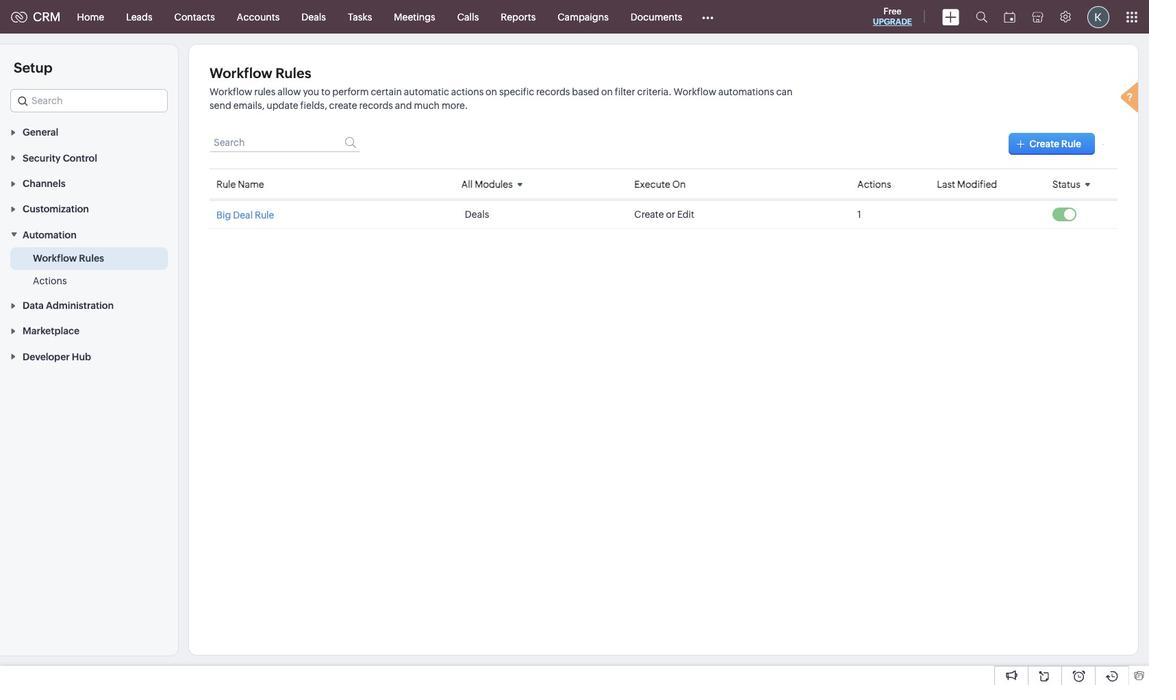 Task type: locate. For each thing, give the bounding box(es) containing it.
last modified
[[938, 178, 998, 189]]

actions up 1
[[858, 178, 892, 189]]

create up status
[[1030, 138, 1060, 149]]

create
[[329, 100, 357, 111]]

Status field
[[1053, 175, 1096, 193]]

customization button
[[0, 196, 178, 222]]

on left filter at the right of page
[[601, 86, 613, 97]]

0 vertical spatial actions
[[858, 178, 892, 189]]

1 vertical spatial workflow rules
[[33, 253, 104, 264]]

free
[[884, 6, 902, 16]]

send
[[210, 100, 231, 111]]

documents link
[[620, 0, 694, 33]]

1 horizontal spatial rule
[[255, 210, 274, 221]]

reports
[[501, 11, 536, 22]]

2 on from the left
[[601, 86, 613, 97]]

hub
[[72, 351, 91, 362]]

rules down the automation dropdown button on the top of the page
[[79, 253, 104, 264]]

on right actions
[[486, 86, 497, 97]]

1 vertical spatial create
[[635, 209, 664, 220]]

upgrade
[[873, 17, 913, 27]]

1 vertical spatial deals
[[465, 209, 489, 220]]

deals down 'all'
[[465, 209, 489, 220]]

free upgrade
[[873, 6, 913, 27]]

rule inside create rule button
[[1062, 138, 1082, 149]]

security control
[[23, 153, 97, 164]]

general
[[23, 127, 58, 138]]

security control button
[[0, 145, 178, 170]]

0 vertical spatial create
[[1030, 138, 1060, 149]]

0 horizontal spatial deals
[[302, 11, 326, 22]]

rules
[[276, 65, 311, 81], [79, 253, 104, 264]]

0 vertical spatial deals
[[302, 11, 326, 22]]

workflow
[[210, 65, 273, 81], [210, 86, 252, 97], [674, 86, 717, 97], [33, 253, 77, 264]]

administration
[[46, 300, 114, 311]]

marketplace button
[[0, 318, 178, 344]]

reports link
[[490, 0, 547, 33]]

workflow up actions link
[[33, 253, 77, 264]]

much
[[414, 100, 440, 111]]

rule inside big deal rule link
[[255, 210, 274, 221]]

0 horizontal spatial rules
[[79, 253, 104, 264]]

home
[[77, 11, 104, 22]]

edit
[[678, 209, 695, 220]]

leads link
[[115, 0, 163, 33]]

1 horizontal spatial workflow rules
[[210, 65, 311, 81]]

profile element
[[1080, 0, 1118, 33]]

automations
[[719, 86, 775, 97]]

tasks link
[[337, 0, 383, 33]]

workflow rules allow you to perform certain automatic actions on specific records based on filter criteria. workflow automations can send emails, update fields, create records and much more.
[[210, 86, 793, 111]]

calls link
[[447, 0, 490, 33]]

2 vertical spatial rule
[[255, 210, 274, 221]]

rule name
[[217, 178, 264, 189]]

1 vertical spatial rule
[[217, 178, 236, 189]]

rule
[[1062, 138, 1082, 149], [217, 178, 236, 189], [255, 210, 274, 221]]

records
[[537, 86, 570, 97], [359, 100, 393, 111]]

1 vertical spatial rules
[[79, 253, 104, 264]]

1 horizontal spatial on
[[601, 86, 613, 97]]

deals
[[302, 11, 326, 22], [465, 209, 489, 220]]

all modules
[[462, 179, 513, 190]]

rules up allow
[[276, 65, 311, 81]]

0 vertical spatial workflow rules
[[210, 65, 311, 81]]

workflow rules inside automation region
[[33, 253, 104, 264]]

setup
[[14, 60, 52, 75]]

emails,
[[233, 100, 265, 111]]

actions down workflow rules link
[[33, 275, 67, 286]]

0 vertical spatial rules
[[276, 65, 311, 81]]

1 vertical spatial records
[[359, 100, 393, 111]]

automatic
[[404, 86, 449, 97]]

to
[[321, 86, 331, 97]]

1 vertical spatial actions
[[33, 275, 67, 286]]

security
[[23, 153, 61, 164]]

1 horizontal spatial search text field
[[210, 133, 360, 152]]

rule up the status field
[[1062, 138, 1082, 149]]

all
[[462, 179, 473, 190]]

workflow right criteria.
[[674, 86, 717, 97]]

create for create rule
[[1030, 138, 1060, 149]]

actions inside automation region
[[33, 275, 67, 286]]

update
[[267, 100, 299, 111]]

0 horizontal spatial rule
[[217, 178, 236, 189]]

0 vertical spatial rule
[[1062, 138, 1082, 149]]

0 horizontal spatial create
[[635, 209, 664, 220]]

profile image
[[1088, 6, 1110, 28]]

search text field down update
[[210, 133, 360, 152]]

more.
[[442, 100, 468, 111]]

Search text field
[[11, 90, 167, 112], [210, 133, 360, 152]]

workflow rules up rules
[[210, 65, 311, 81]]

2 horizontal spatial rule
[[1062, 138, 1082, 149]]

rule right deal
[[255, 210, 274, 221]]

create for create or edit
[[635, 209, 664, 220]]

workflow up send
[[210, 86, 252, 97]]

on
[[486, 86, 497, 97], [601, 86, 613, 97]]

records left based
[[537, 86, 570, 97]]

rule left name in the top left of the page
[[217, 178, 236, 189]]

1 horizontal spatial create
[[1030, 138, 1060, 149]]

campaigns
[[558, 11, 609, 22]]

certain
[[371, 86, 402, 97]]

records down certain
[[359, 100, 393, 111]]

1 vertical spatial search text field
[[210, 133, 360, 152]]

0 horizontal spatial on
[[486, 86, 497, 97]]

customization
[[23, 204, 89, 215]]

channels
[[23, 178, 66, 189]]

0 horizontal spatial actions
[[33, 275, 67, 286]]

marketplace
[[23, 326, 80, 337]]

Other Modules field
[[694, 6, 723, 28]]

developer
[[23, 351, 70, 362]]

can
[[777, 86, 793, 97]]

search text field up the general dropdown button
[[11, 90, 167, 112]]

1 horizontal spatial records
[[537, 86, 570, 97]]

workflow rules
[[210, 65, 311, 81], [33, 253, 104, 264]]

contacts link
[[163, 0, 226, 33]]

perform
[[333, 86, 369, 97]]

modified
[[958, 178, 998, 189]]

automation button
[[0, 222, 178, 247]]

0 vertical spatial records
[[537, 86, 570, 97]]

meetings
[[394, 11, 436, 22]]

workflow rules up actions link
[[33, 253, 104, 264]]

create left or
[[635, 209, 664, 220]]

home link
[[66, 0, 115, 33]]

deals left tasks link
[[302, 11, 326, 22]]

0 horizontal spatial records
[[359, 100, 393, 111]]

data administration
[[23, 300, 114, 311]]

search image
[[976, 11, 988, 23]]

0 horizontal spatial workflow rules
[[33, 253, 104, 264]]

create
[[1030, 138, 1060, 149], [635, 209, 664, 220]]

actions
[[858, 178, 892, 189], [33, 275, 67, 286]]

None field
[[10, 89, 168, 112]]

0 horizontal spatial search text field
[[11, 90, 167, 112]]

create menu element
[[935, 0, 968, 33]]

1 horizontal spatial rules
[[276, 65, 311, 81]]

create inside button
[[1030, 138, 1060, 149]]



Task type: describe. For each thing, give the bounding box(es) containing it.
specific
[[499, 86, 535, 97]]

execute
[[635, 178, 671, 189]]

1
[[858, 209, 862, 220]]

leads
[[126, 11, 153, 22]]

control
[[63, 153, 97, 164]]

status
[[1053, 179, 1081, 190]]

campaigns link
[[547, 0, 620, 33]]

fields,
[[300, 100, 327, 111]]

criteria.
[[638, 86, 672, 97]]

modules
[[475, 179, 513, 190]]

rules inside automation region
[[79, 253, 104, 264]]

on
[[673, 178, 686, 189]]

logo image
[[11, 11, 27, 22]]

allow
[[278, 86, 301, 97]]

workflow inside automation region
[[33, 253, 77, 264]]

data administration button
[[0, 292, 178, 318]]

execute on
[[635, 178, 686, 189]]

workflow up rules
[[210, 65, 273, 81]]

meetings link
[[383, 0, 447, 33]]

data
[[23, 300, 44, 311]]

All Modules field
[[462, 175, 528, 193]]

1 horizontal spatial actions
[[858, 178, 892, 189]]

crm
[[33, 10, 61, 24]]

workflow rules link
[[33, 251, 104, 265]]

1 on from the left
[[486, 86, 497, 97]]

create rule
[[1030, 138, 1082, 149]]

calendar image
[[1004, 11, 1016, 22]]

based
[[572, 86, 600, 97]]

you
[[303, 86, 319, 97]]

rules
[[254, 86, 276, 97]]

accounts link
[[226, 0, 291, 33]]

0 vertical spatial search text field
[[11, 90, 167, 112]]

general button
[[0, 119, 178, 145]]

or
[[666, 209, 676, 220]]

tasks
[[348, 11, 372, 22]]

search element
[[968, 0, 996, 34]]

channels button
[[0, 170, 178, 196]]

filter
[[615, 86, 636, 97]]

documents
[[631, 11, 683, 22]]

create rule button
[[1009, 133, 1096, 155]]

create menu image
[[943, 9, 960, 25]]

crm link
[[11, 10, 61, 24]]

automation
[[23, 229, 77, 240]]

big deal rule
[[217, 210, 274, 221]]

deals link
[[291, 0, 337, 33]]

actions link
[[33, 274, 67, 288]]

automation region
[[0, 247, 178, 292]]

developer hub
[[23, 351, 91, 362]]

big deal rule link
[[217, 209, 274, 221]]

contacts
[[174, 11, 215, 22]]

actions
[[451, 86, 484, 97]]

name
[[238, 178, 264, 189]]

1 horizontal spatial deals
[[465, 209, 489, 220]]

developer hub button
[[0, 344, 178, 369]]

last
[[938, 178, 956, 189]]

deal
[[233, 210, 253, 221]]

create or edit
[[635, 209, 695, 220]]

accounts
[[237, 11, 280, 22]]

big
[[217, 210, 231, 221]]

and
[[395, 100, 412, 111]]

calls
[[458, 11, 479, 22]]



Task type: vqa. For each thing, say whether or not it's contained in the screenshot.
28
no



